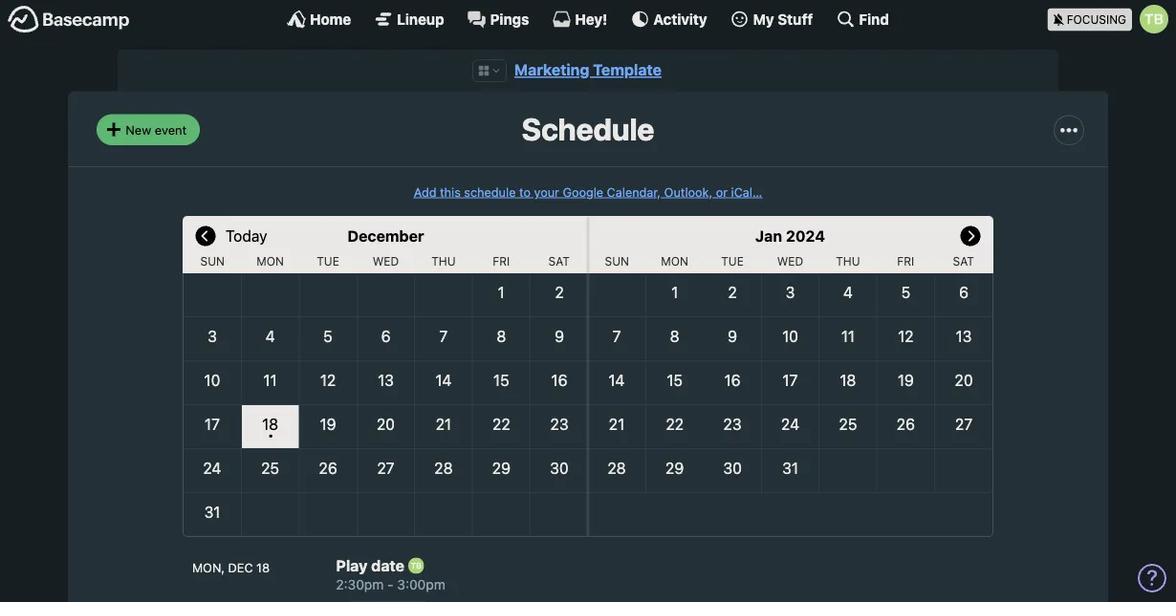 Task type: describe. For each thing, give the bounding box(es) containing it.
thu for jan 2024
[[836, 254, 860, 268]]

home link
[[287, 10, 351, 29]]

2024
[[786, 227, 825, 245]]

hey! button
[[552, 10, 607, 29]]

2:30pm
[[336, 576, 384, 592]]

event
[[155, 122, 187, 137]]

today
[[226, 227, 267, 245]]

to
[[519, 184, 531, 199]]

my
[[753, 11, 774, 27]]

-
[[387, 576, 394, 592]]

pings button
[[467, 10, 529, 29]]

lineup link
[[374, 10, 444, 29]]

schedule
[[522, 110, 654, 147]]

today link
[[226, 216, 267, 254]]

jan 2024
[[755, 227, 825, 245]]

lineup
[[397, 11, 444, 27]]

my stuff
[[753, 11, 813, 27]]

play date
[[336, 557, 408, 575]]

december
[[348, 227, 424, 245]]

18
[[256, 560, 270, 575]]

sat for december
[[548, 254, 570, 268]]

your
[[534, 184, 559, 199]]

activity link
[[630, 10, 707, 29]]

tue for jan 2024
[[721, 254, 744, 268]]

add
[[414, 184, 437, 199]]

play
[[336, 557, 368, 575]]

wed for jan 2024
[[777, 254, 803, 268]]

marketing template
[[514, 61, 662, 79]]

mon, dec 18
[[192, 560, 270, 575]]

hey!
[[575, 11, 607, 27]]

ical…
[[731, 184, 762, 199]]

dec
[[228, 560, 253, 575]]

thu for december
[[431, 254, 456, 268]]

outlook,
[[664, 184, 713, 199]]

stuff
[[778, 11, 813, 27]]

focusing button
[[1048, 0, 1176, 37]]



Task type: vqa. For each thing, say whether or not it's contained in the screenshot.
new's a
no



Task type: locate. For each thing, give the bounding box(es) containing it.
date
[[371, 557, 404, 575]]

thu
[[431, 254, 456, 268], [836, 254, 860, 268]]

jan
[[755, 227, 782, 245]]

1 mon from the left
[[257, 254, 284, 268]]

fri for december
[[493, 254, 510, 268]]

1 wed from the left
[[373, 254, 399, 268]]

tue down or
[[721, 254, 744, 268]]

tim burton image
[[1140, 5, 1168, 33]]

1 horizontal spatial sat
[[953, 254, 974, 268]]

focusing
[[1067, 13, 1126, 26]]

2 fri from the left
[[897, 254, 914, 268]]

0 horizontal spatial sun
[[200, 254, 225, 268]]

1 fri from the left
[[493, 254, 510, 268]]

new
[[125, 122, 151, 137]]

sun for december
[[200, 254, 225, 268]]

calendar,
[[607, 184, 661, 199]]

2:30pm     -     3:00pm
[[336, 576, 445, 592]]

new event
[[125, 122, 187, 137]]

pings
[[490, 11, 529, 27]]

tim burton image
[[408, 558, 424, 574]]

2 sat from the left
[[953, 254, 974, 268]]

2 tue from the left
[[721, 254, 744, 268]]

wed down december
[[373, 254, 399, 268]]

this
[[440, 184, 461, 199]]

mon for jan 2024
[[661, 254, 688, 268]]

home
[[310, 11, 351, 27]]

sat for jan 2024
[[953, 254, 974, 268]]

1 sat from the left
[[548, 254, 570, 268]]

1 tue from the left
[[317, 254, 339, 268]]

activity
[[653, 11, 707, 27]]

sat
[[548, 254, 570, 268], [953, 254, 974, 268]]

mon
[[257, 254, 284, 268], [661, 254, 688, 268]]

1 horizontal spatial tue
[[721, 254, 744, 268]]

2 thu from the left
[[836, 254, 860, 268]]

marketing
[[514, 61, 589, 79]]

1 horizontal spatial sun
[[605, 254, 629, 268]]

my stuff button
[[730, 10, 813, 29]]

mon,
[[192, 560, 225, 575]]

1 horizontal spatial wed
[[777, 254, 803, 268]]

google
[[563, 184, 603, 199]]

add this schedule to your google calendar, outlook, or ical…
[[414, 184, 762, 199]]

mon for december
[[257, 254, 284, 268]]

1 thu from the left
[[431, 254, 456, 268]]

0 horizontal spatial wed
[[373, 254, 399, 268]]

tue for december
[[317, 254, 339, 268]]

sun for jan 2024
[[605, 254, 629, 268]]

or
[[716, 184, 728, 199]]

mon down 'today'
[[257, 254, 284, 268]]

mon down "outlook,"
[[661, 254, 688, 268]]

2 wed from the left
[[777, 254, 803, 268]]

find button
[[836, 10, 889, 29]]

fri
[[493, 254, 510, 268], [897, 254, 914, 268]]

tue right today 'link'
[[317, 254, 339, 268]]

2 sun from the left
[[605, 254, 629, 268]]

marketing template link
[[514, 61, 662, 79]]

sun down calendar,
[[605, 254, 629, 268]]

find
[[859, 11, 889, 27]]

sun left today 'link'
[[200, 254, 225, 268]]

0 horizontal spatial sat
[[548, 254, 570, 268]]

0 horizontal spatial mon
[[257, 254, 284, 268]]

2 mon from the left
[[661, 254, 688, 268]]

0 horizontal spatial fri
[[493, 254, 510, 268]]

tue
[[317, 254, 339, 268], [721, 254, 744, 268]]

main element
[[0, 0, 1176, 37]]

1 sun from the left
[[200, 254, 225, 268]]

1 horizontal spatial thu
[[836, 254, 860, 268]]

sun
[[200, 254, 225, 268], [605, 254, 629, 268]]

1 horizontal spatial fri
[[897, 254, 914, 268]]

fri for jan 2024
[[897, 254, 914, 268]]

schedule
[[464, 184, 516, 199]]

add this schedule to your google calendar, outlook, or ical… link
[[414, 184, 762, 199]]

3:00pm
[[397, 576, 445, 592]]

new event link
[[97, 114, 200, 145]]

•
[[268, 428, 273, 442]]

template
[[593, 61, 662, 79]]

1 horizontal spatial mon
[[661, 254, 688, 268]]

wed for december
[[373, 254, 399, 268]]

0 horizontal spatial tue
[[317, 254, 339, 268]]

wed
[[373, 254, 399, 268], [777, 254, 803, 268]]

switch accounts image
[[8, 5, 130, 34]]

0 horizontal spatial thu
[[431, 254, 456, 268]]

wed down jan 2024
[[777, 254, 803, 268]]



